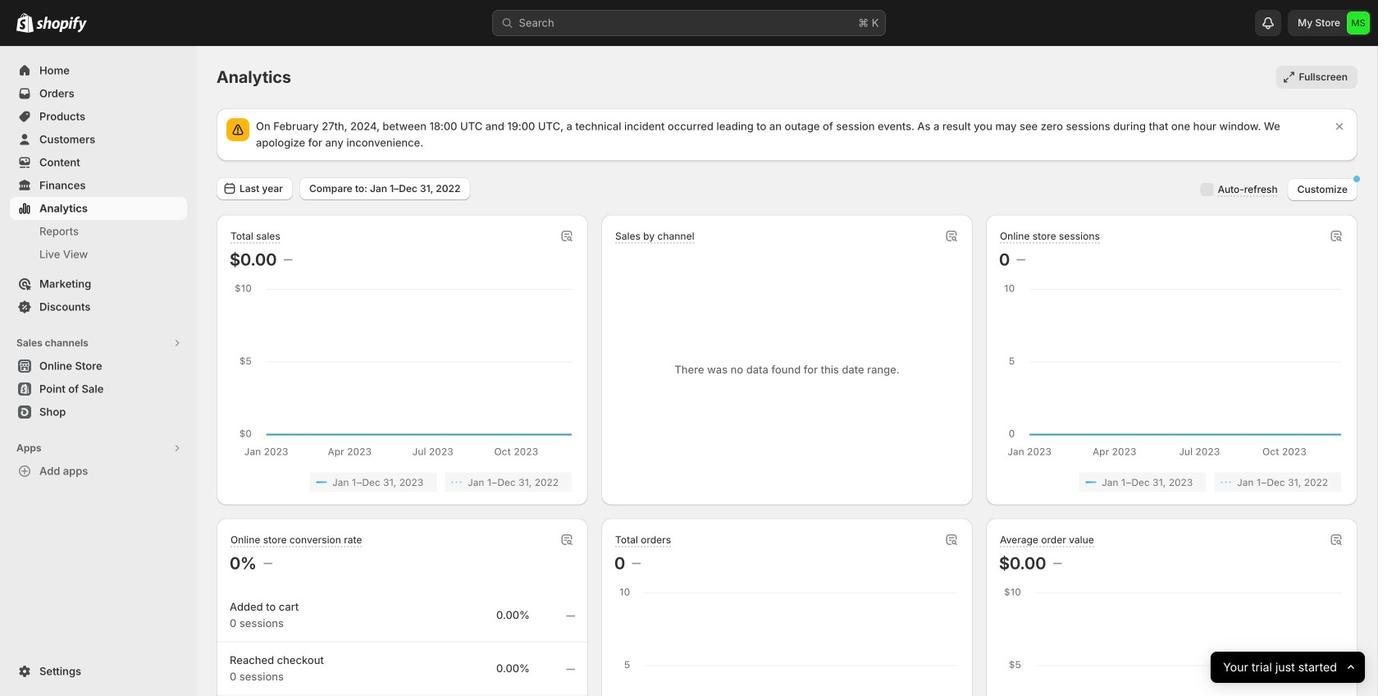 Task type: vqa. For each thing, say whether or not it's contained in the screenshot.
right My Store icon
no



Task type: locate. For each thing, give the bounding box(es) containing it.
1 horizontal spatial list
[[1003, 472, 1342, 492]]

1 horizontal spatial shopify image
[[36, 16, 87, 33]]

shopify image
[[16, 13, 34, 33], [36, 16, 87, 33]]

list
[[233, 472, 572, 492], [1003, 472, 1342, 492]]

0 horizontal spatial list
[[233, 472, 572, 492]]



Task type: describe. For each thing, give the bounding box(es) containing it.
0 horizontal spatial shopify image
[[16, 13, 34, 33]]

1 list from the left
[[233, 472, 572, 492]]

2 list from the left
[[1003, 472, 1342, 492]]

my store image
[[1348, 11, 1371, 34]]



